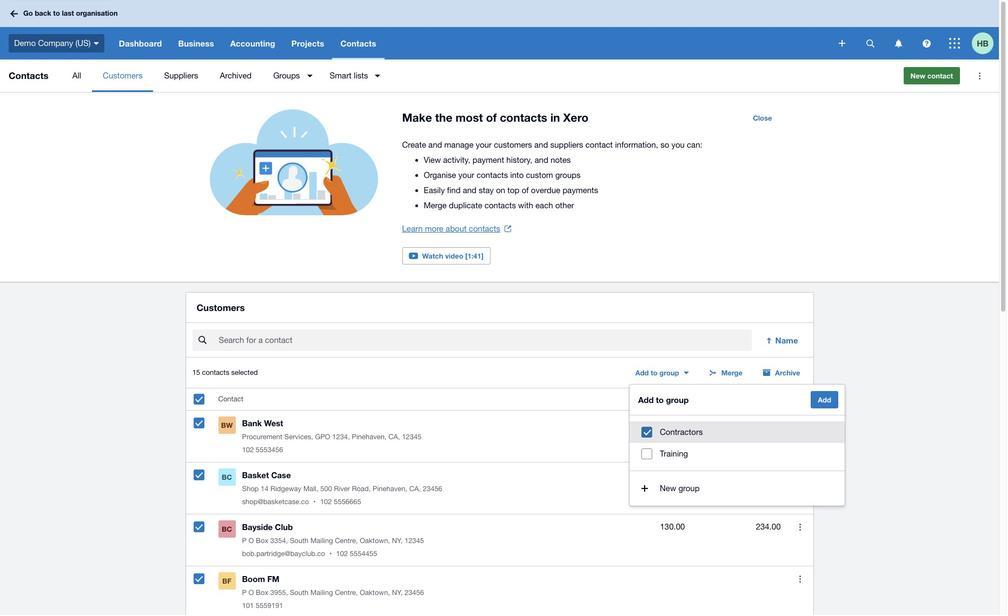 Task type: vqa. For each thing, say whether or not it's contained in the screenshot.
Centre,
yes



Task type: describe. For each thing, give the bounding box(es) containing it.
500
[[321, 485, 332, 493]]

more row options image
[[800, 576, 802, 583]]

menu containing all
[[62, 60, 896, 92]]

smart
[[330, 71, 352, 80]]

mailing for club
[[311, 537, 333, 545]]

on
[[496, 186, 506, 195]]

1 horizontal spatial svg image
[[867, 39, 875, 47]]

add inside button
[[818, 396, 832, 404]]

oaktown, for bayside club
[[360, 537, 390, 545]]

organisation
[[76, 9, 118, 17]]

bf
[[222, 577, 232, 586]]

pinehaven, inside basket case shop 14 ridgeway mall, 500 river road, pinehaven, ca, 23456 shop@basketcase.co • 102 5556665
[[373, 485, 408, 493]]

easily
[[424, 186, 445, 195]]

more row options button for club
[[790, 516, 812, 538]]

1234,
[[333, 433, 350, 441]]

hb button
[[973, 27, 1000, 60]]

ny, for bayside club
[[392, 537, 403, 545]]

1 vertical spatial contacts
[[9, 70, 49, 81]]

close
[[753, 114, 773, 122]]

new group button
[[630, 478, 845, 500]]

create and manage your customers and suppliers contact information, so you can:
[[402, 140, 703, 149]]

5554455
[[350, 550, 377, 558]]

new contact button
[[904, 67, 961, 84]]

[1:41]
[[466, 252, 484, 260]]

add button
[[811, 391, 839, 409]]

contractors button
[[630, 422, 845, 443]]

archive button
[[756, 364, 807, 382]]

and up view
[[429, 140, 442, 149]]

dashboard
[[119, 38, 162, 48]]

and left 'suppliers'
[[535, 140, 548, 149]]

can:
[[687, 140, 703, 149]]

contacts down payment
[[477, 170, 508, 180]]

to inside popup button
[[651, 369, 658, 377]]

organise your contacts into custom groups
[[424, 170, 581, 180]]

12345 inside the bank west procurement services, gpo 1234, pinehaven, ca, 12345 102 5553456
[[402, 433, 422, 441]]

ny, for boom fm
[[392, 589, 403, 597]]

all button
[[62, 60, 92, 92]]

0 horizontal spatial svg image
[[839, 40, 846, 47]]

make the most of contacts in xero
[[402, 111, 589, 124]]

video
[[446, 252, 464, 260]]

1 vertical spatial customers
[[197, 302, 245, 313]]

suppliers
[[551, 140, 584, 149]]

history,
[[507, 155, 533, 165]]

south for fm
[[290, 589, 309, 597]]

boom fm p o box 3955, south mailing centre, oaktown, ny, 23456 101 5559191
[[242, 574, 424, 610]]

bw
[[221, 421, 233, 430]]

contacts button
[[333, 27, 385, 60]]

activity,
[[443, 155, 471, 165]]

merge for merge
[[722, 369, 743, 377]]

training button
[[630, 443, 845, 465]]

130.00
[[661, 522, 685, 532]]

add to group inside add to group group
[[639, 395, 689, 405]]

demo company (us) button
[[0, 27, 111, 60]]

more row options image for club
[[800, 524, 802, 531]]

15 contacts selected
[[192, 369, 258, 377]]

customers
[[494, 140, 533, 149]]

contacts down merge duplicate contacts with each other
[[469, 224, 501, 233]]

new contact
[[911, 71, 954, 80]]

watch video [1:41]
[[422, 252, 484, 260]]

box for boom
[[256, 589, 269, 597]]

shop@basketcase.co
[[242, 498, 309, 506]]

lists
[[354, 71, 368, 80]]

• for basket case
[[314, 498, 316, 506]]

accounting button
[[222, 27, 284, 60]]

list box containing contractors
[[630, 415, 845, 472]]

234.00 link
[[756, 521, 781, 534]]

contacts down on
[[485, 201, 516, 210]]

bayside
[[242, 522, 273, 532]]

view activity, payment history, and notes
[[424, 155, 571, 165]]

contact list table element
[[186, 389, 814, 615]]

contacts inside contacts dropdown button
[[341, 38, 377, 48]]

more
[[425, 224, 444, 233]]

14
[[261, 485, 269, 493]]

3955,
[[270, 589, 288, 597]]

add to group button
[[629, 364, 696, 382]]

company
[[38, 38, 73, 47]]

svg image inside demo company (us) "popup button"
[[93, 42, 99, 45]]

bc for basket case
[[222, 473, 232, 482]]

Search for a contact field
[[218, 330, 752, 351]]

2 horizontal spatial svg image
[[950, 38, 961, 49]]

payments
[[563, 186, 599, 195]]

bob.partridge@bayclub.co
[[242, 550, 325, 558]]

boom
[[242, 574, 265, 584]]

actions menu image
[[969, 65, 991, 87]]

3354,
[[270, 537, 288, 545]]

projects
[[292, 38, 324, 48]]

overdue
[[531, 186, 561, 195]]

1 vertical spatial contact
[[586, 140, 613, 149]]

1 vertical spatial of
[[522, 186, 529, 195]]

case
[[271, 470, 291, 480]]

o for bayside club
[[249, 537, 254, 545]]

smart lists
[[330, 71, 368, 80]]

create
[[402, 140, 426, 149]]

top
[[508, 186, 520, 195]]

owe
[[672, 395, 685, 403]]

merge for merge duplicate contacts with each other
[[424, 201, 447, 210]]

organise
[[424, 170, 456, 180]]

centre, for boom fm
[[335, 589, 358, 597]]

in
[[551, 111, 560, 124]]

view
[[424, 155, 441, 165]]

notes
[[551, 155, 571, 165]]

back
[[35, 9, 51, 17]]

river
[[334, 485, 350, 493]]

about
[[446, 224, 467, 233]]

basket
[[242, 470, 269, 480]]

projects button
[[284, 27, 333, 60]]

shop
[[242, 485, 259, 493]]

5559191
[[256, 602, 283, 610]]

archived button
[[209, 60, 263, 92]]

more row options button for west
[[790, 413, 812, 434]]

merge button
[[702, 364, 750, 382]]

5556665
[[334, 498, 361, 506]]

o for boom fm
[[249, 589, 254, 597]]



Task type: locate. For each thing, give the bounding box(es) containing it.
group up you owe
[[660, 369, 680, 377]]

new group
[[660, 484, 700, 493]]

1 box from the top
[[256, 537, 269, 545]]

contact left actions menu image
[[928, 71, 954, 80]]

2 oaktown, from the top
[[360, 589, 390, 597]]

go back to last organisation
[[23, 9, 118, 17]]

p for boom fm
[[242, 589, 247, 597]]

new for new group
[[660, 484, 677, 493]]

2 south from the top
[[290, 589, 309, 597]]

stay
[[479, 186, 494, 195]]

1 vertical spatial new
[[660, 484, 677, 493]]

new
[[911, 71, 926, 80], [660, 484, 677, 493]]

0 horizontal spatial ca,
[[389, 433, 400, 441]]

23456 inside basket case shop 14 ridgeway mall, 500 river road, pinehaven, ca, 23456 shop@basketcase.co • 102 5556665
[[423, 485, 443, 493]]

list box
[[630, 415, 845, 472]]

bayside club p o box 3354, south mailing centre, oaktown, ny, 12345 bob.partridge@bayclub.co • 102 5554455
[[242, 522, 424, 558]]

box down "bayside"
[[256, 537, 269, 545]]

ca, inside the bank west procurement services, gpo 1234, pinehaven, ca, 12345 102 5553456
[[389, 433, 400, 441]]

0 vertical spatial ca,
[[389, 433, 400, 441]]

2 o from the top
[[249, 589, 254, 597]]

merge down easily
[[424, 201, 447, 210]]

1 vertical spatial o
[[249, 589, 254, 597]]

p down "bayside"
[[242, 537, 247, 545]]

suppliers button
[[153, 60, 209, 92]]

1 vertical spatial add to group
[[639, 395, 689, 405]]

1 south from the top
[[290, 537, 309, 545]]

0 horizontal spatial •
[[314, 498, 316, 506]]

go
[[23, 9, 33, 17]]

1 more row options image from the top
[[800, 420, 802, 427]]

0 vertical spatial new
[[911, 71, 926, 80]]

add to group up you
[[636, 369, 680, 377]]

group down add to group popup button
[[666, 395, 689, 405]]

2 vertical spatial to
[[656, 395, 664, 405]]

demo company (us)
[[14, 38, 91, 47]]

oaktown, inside "bayside club p o box 3354, south mailing centre, oaktown, ny, 12345 bob.partridge@bayclub.co • 102 5554455"
[[360, 537, 390, 545]]

102 left 5554455
[[336, 550, 348, 558]]

1 vertical spatial 102
[[320, 498, 332, 506]]

groups
[[556, 170, 581, 180]]

to inside group
[[656, 395, 664, 405]]

1 vertical spatial bc
[[222, 525, 232, 534]]

1 horizontal spatial customers
[[197, 302, 245, 313]]

1 vertical spatial pinehaven,
[[373, 485, 408, 493]]

centre, inside "bayside club p o box 3354, south mailing centre, oaktown, ny, 12345 bob.partridge@bayclub.co • 102 5554455"
[[335, 537, 358, 545]]

mailing
[[311, 537, 333, 545], [311, 589, 333, 597]]

p up 101
[[242, 589, 247, 597]]

0 vertical spatial bc
[[222, 473, 232, 482]]

0 vertical spatial merge
[[424, 201, 447, 210]]

add to group inside add to group popup button
[[636, 369, 680, 377]]

of right most
[[486, 111, 497, 124]]

mailing for fm
[[311, 589, 333, 597]]

the
[[435, 111, 453, 124]]

banner
[[0, 0, 1000, 60]]

last
[[62, 9, 74, 17]]

oaktown, down 5554455
[[360, 589, 390, 597]]

1 vertical spatial ny,
[[392, 589, 403, 597]]

contact inside button
[[928, 71, 954, 80]]

your down activity,
[[459, 170, 475, 180]]

into
[[511, 170, 524, 180]]

oaktown, inside boom fm p o box 3955, south mailing centre, oaktown, ny, 23456 101 5559191
[[360, 589, 390, 597]]

menu
[[62, 60, 896, 92]]

bc for bayside club
[[222, 525, 232, 534]]

1 p from the top
[[242, 537, 247, 545]]

bc left "bayside"
[[222, 525, 232, 534]]

2 box from the top
[[256, 589, 269, 597]]

1 horizontal spatial of
[[522, 186, 529, 195]]

1 vertical spatial to
[[651, 369, 658, 377]]

banner containing hb
[[0, 0, 1000, 60]]

ny, inside "bayside club p o box 3354, south mailing centre, oaktown, ny, 12345 bob.partridge@bayclub.co • 102 5554455"
[[392, 537, 403, 545]]

23456 for boom fm
[[405, 589, 424, 597]]

0 vertical spatial •
[[314, 498, 316, 506]]

5553456
[[256, 446, 283, 454]]

0 vertical spatial o
[[249, 537, 254, 545]]

• inside basket case shop 14 ridgeway mall, 500 river road, pinehaven, ca, 23456 shop@basketcase.co • 102 5556665
[[314, 498, 316, 506]]

road,
[[352, 485, 371, 493]]

23456 inside boom fm p o box 3955, south mailing centre, oaktown, ny, 23456 101 5559191
[[405, 589, 424, 597]]

manage
[[445, 140, 474, 149]]

1 vertical spatial oaktown,
[[360, 589, 390, 597]]

oaktown,
[[360, 537, 390, 545], [360, 589, 390, 597]]

0 vertical spatial more row options image
[[800, 420, 802, 427]]

0 horizontal spatial customers
[[103, 71, 143, 80]]

find
[[447, 186, 461, 195]]

business
[[178, 38, 214, 48]]

all
[[72, 71, 81, 80]]

box for bayside
[[256, 537, 269, 545]]

2 centre, from the top
[[335, 589, 358, 597]]

pinehaven, right 1234,
[[352, 433, 387, 441]]

navigation containing dashboard
[[111, 27, 832, 60]]

ny, inside boom fm p o box 3955, south mailing centre, oaktown, ny, 23456 101 5559191
[[392, 589, 403, 597]]

2 ny, from the top
[[392, 589, 403, 597]]

p inside "bayside club p o box 3354, south mailing centre, oaktown, ny, 12345 bob.partridge@bayclub.co • 102 5554455"
[[242, 537, 247, 545]]

mailing right 3955,
[[311, 589, 333, 597]]

box inside "bayside club p o box 3354, south mailing centre, oaktown, ny, 12345 bob.partridge@bayclub.co • 102 5554455"
[[256, 537, 269, 545]]

ca, right 1234,
[[389, 433, 400, 441]]

custom
[[526, 170, 553, 180]]

102 inside "bayside club p o box 3354, south mailing centre, oaktown, ny, 12345 bob.partridge@bayclub.co • 102 5554455"
[[336, 550, 348, 558]]

15
[[192, 369, 200, 377]]

your up payment
[[476, 140, 492, 149]]

0 vertical spatial contact
[[928, 71, 954, 80]]

club
[[275, 522, 293, 532]]

ca, right the road,
[[410, 485, 421, 493]]

add to group group
[[630, 385, 845, 506]]

102 for basket case
[[320, 498, 332, 506]]

1 vertical spatial box
[[256, 589, 269, 597]]

ca,
[[389, 433, 400, 441], [410, 485, 421, 493]]

oaktown, for boom fm
[[360, 589, 390, 597]]

0 vertical spatial more row options button
[[790, 413, 812, 434]]

easily find and stay on top of overdue payments
[[424, 186, 599, 195]]

groups button
[[263, 60, 319, 92]]

1 bc from the top
[[222, 473, 232, 482]]

ca, inside basket case shop 14 ridgeway mall, 500 river road, pinehaven, ca, 23456 shop@basketcase.co • 102 5556665
[[410, 485, 421, 493]]

centre, down 5554455
[[335, 589, 358, 597]]

1 horizontal spatial new
[[911, 71, 926, 80]]

1 oaktown, from the top
[[360, 537, 390, 545]]

2 horizontal spatial 102
[[336, 550, 348, 558]]

1 horizontal spatial contact
[[928, 71, 954, 80]]

• down mall,
[[314, 498, 316, 506]]

12345
[[402, 433, 422, 441], [405, 537, 424, 545]]

each
[[536, 201, 553, 210]]

box up 5559191
[[256, 589, 269, 597]]

contacts
[[500, 111, 548, 124], [477, 170, 508, 180], [485, 201, 516, 210], [469, 224, 501, 233], [202, 369, 229, 377]]

go back to last organisation link
[[6, 4, 124, 23]]

group inside new group button
[[679, 484, 700, 493]]

group down the training
[[679, 484, 700, 493]]

0 vertical spatial your
[[476, 140, 492, 149]]

svg image inside go back to last organisation link
[[10, 10, 18, 17]]

contacts up customers
[[500, 111, 548, 124]]

more row options image down 'archive'
[[800, 420, 802, 427]]

more row options button
[[790, 413, 812, 434], [790, 516, 812, 538], [790, 568, 812, 590]]

1 vertical spatial p
[[242, 589, 247, 597]]

svg image
[[950, 38, 961, 49], [867, 39, 875, 47], [839, 40, 846, 47]]

bank
[[242, 419, 262, 428]]

navigation
[[111, 27, 832, 60]]

merge left archive button
[[722, 369, 743, 377]]

other
[[556, 201, 575, 210]]

box inside boom fm p o box 3955, south mailing centre, oaktown, ny, 23456 101 5559191
[[256, 589, 269, 597]]

more row options image right 234.00 link
[[800, 524, 802, 531]]

contact right 'suppliers'
[[586, 140, 613, 149]]

0 vertical spatial customers
[[103, 71, 143, 80]]

contractors
[[660, 428, 703, 437]]

1 vertical spatial 12345
[[405, 537, 424, 545]]

group inside add to group popup button
[[660, 369, 680, 377]]

so
[[661, 140, 670, 149]]

2 more row options image from the top
[[800, 524, 802, 531]]

1 vertical spatial more row options image
[[800, 524, 802, 531]]

customers inside button
[[103, 71, 143, 80]]

of
[[486, 111, 497, 124], [522, 186, 529, 195]]

procurement
[[242, 433, 283, 441]]

mailing inside boom fm p o box 3955, south mailing centre, oaktown, ny, 23456 101 5559191
[[311, 589, 333, 597]]

1 horizontal spatial merge
[[722, 369, 743, 377]]

add inside popup button
[[636, 369, 649, 377]]

2 more row options button from the top
[[790, 516, 812, 538]]

south for club
[[290, 537, 309, 545]]

3 more row options button from the top
[[790, 568, 812, 590]]

p for bayside club
[[242, 537, 247, 545]]

2 mailing from the top
[[311, 589, 333, 597]]

add
[[636, 369, 649, 377], [639, 395, 654, 405], [818, 396, 832, 404]]

• left 5554455
[[330, 550, 332, 558]]

new for new contact
[[911, 71, 926, 80]]

102 inside the bank west procurement services, gpo 1234, pinehaven, ca, 12345 102 5553456
[[242, 446, 254, 454]]

you
[[659, 395, 670, 403]]

1 vertical spatial south
[[290, 589, 309, 597]]

130.00 link
[[661, 521, 685, 534]]

1 more row options button from the top
[[790, 413, 812, 434]]

0 vertical spatial p
[[242, 537, 247, 545]]

add to group down add to group popup button
[[639, 395, 689, 405]]

learn
[[402, 224, 423, 233]]

1 horizontal spatial ca,
[[410, 485, 421, 493]]

0 vertical spatial 12345
[[402, 433, 422, 441]]

914.55
[[756, 470, 781, 480]]

archived
[[220, 71, 252, 80]]

2 vertical spatial more row options button
[[790, 568, 812, 590]]

0 vertical spatial oaktown,
[[360, 537, 390, 545]]

1 vertical spatial mailing
[[311, 589, 333, 597]]

centre, for bayside club
[[335, 537, 358, 545]]

1 vertical spatial more row options button
[[790, 516, 812, 538]]

• inside "bayside club p o box 3354, south mailing centre, oaktown, ny, 12345 bob.partridge@bayclub.co • 102 5554455"
[[330, 550, 332, 558]]

2 vertical spatial group
[[679, 484, 700, 493]]

0 vertical spatial box
[[256, 537, 269, 545]]

and
[[429, 140, 442, 149], [535, 140, 548, 149], [535, 155, 549, 165], [463, 186, 477, 195]]

1 vertical spatial group
[[666, 395, 689, 405]]

0 vertical spatial 102
[[242, 446, 254, 454]]

0 vertical spatial south
[[290, 537, 309, 545]]

contacts up lists at top left
[[341, 38, 377, 48]]

1 vertical spatial your
[[459, 170, 475, 180]]

0 vertical spatial ny,
[[392, 537, 403, 545]]

group
[[660, 369, 680, 377], [666, 395, 689, 405], [679, 484, 700, 493]]

p inside boom fm p o box 3955, south mailing centre, oaktown, ny, 23456 101 5559191
[[242, 589, 247, 597]]

1 vertical spatial •
[[330, 550, 332, 558]]

0 horizontal spatial of
[[486, 111, 497, 124]]

o inside boom fm p o box 3955, south mailing centre, oaktown, ny, 23456 101 5559191
[[249, 589, 254, 597]]

watch video [1:41] button
[[402, 247, 491, 265]]

12345 inside "bayside club p o box 3354, south mailing centre, oaktown, ny, 12345 bob.partridge@bayclub.co • 102 5554455"
[[405, 537, 424, 545]]

new inside button
[[660, 484, 677, 493]]

bank west procurement services, gpo 1234, pinehaven, ca, 12345 102 5553456
[[242, 419, 422, 454]]

centre, up 5554455
[[335, 537, 358, 545]]

svg image
[[10, 10, 18, 17], [896, 39, 903, 47], [923, 39, 931, 47], [93, 42, 99, 45]]

merge inside button
[[722, 369, 743, 377]]

0 vertical spatial contacts
[[341, 38, 377, 48]]

o up 101
[[249, 589, 254, 597]]

with
[[519, 201, 534, 210]]

south right 3955,
[[290, 589, 309, 597]]

oaktown, up 5554455
[[360, 537, 390, 545]]

ridgeway
[[271, 485, 302, 493]]

and up custom
[[535, 155, 549, 165]]

• for bayside club
[[330, 550, 332, 558]]

102 down procurement
[[242, 446, 254, 454]]

contacts right 15
[[202, 369, 229, 377]]

0 vertical spatial pinehaven,
[[352, 433, 387, 441]]

102 for bayside club
[[336, 550, 348, 558]]

suppliers
[[164, 71, 198, 80]]

0 vertical spatial centre,
[[335, 537, 358, 545]]

1 vertical spatial centre,
[[335, 589, 358, 597]]

2 bc from the top
[[222, 525, 232, 534]]

0 vertical spatial of
[[486, 111, 497, 124]]

centre,
[[335, 537, 358, 545], [335, 589, 358, 597]]

pinehaven, right the road,
[[373, 485, 408, 493]]

0 horizontal spatial contacts
[[9, 70, 49, 81]]

p
[[242, 537, 247, 545], [242, 589, 247, 597]]

0 vertical spatial to
[[53, 9, 60, 17]]

1 horizontal spatial •
[[330, 550, 332, 558]]

o down "bayside"
[[249, 537, 254, 545]]

o
[[249, 537, 254, 545], [249, 589, 254, 597]]

0 horizontal spatial merge
[[424, 201, 447, 210]]

1 vertical spatial 23456
[[405, 589, 424, 597]]

information,
[[616, 140, 659, 149]]

more row options image for west
[[800, 420, 802, 427]]

1 horizontal spatial your
[[476, 140, 492, 149]]

2 p from the top
[[242, 589, 247, 597]]

0 vertical spatial group
[[660, 369, 680, 377]]

gpo
[[315, 433, 331, 441]]

make
[[402, 111, 432, 124]]

1 vertical spatial merge
[[722, 369, 743, 377]]

south inside "bayside club p o box 3354, south mailing centre, oaktown, ny, 12345 bob.partridge@bayclub.co • 102 5554455"
[[290, 537, 309, 545]]

south
[[290, 537, 309, 545], [290, 589, 309, 597]]

1 ny, from the top
[[392, 537, 403, 545]]

merge duplicate contacts with each other
[[424, 201, 575, 210]]

23456 for basket case
[[423, 485, 443, 493]]

1 mailing from the top
[[311, 537, 333, 545]]

south inside boom fm p o box 3955, south mailing centre, oaktown, ny, 23456 101 5559191
[[290, 589, 309, 597]]

south right 3354,
[[290, 537, 309, 545]]

1 vertical spatial ca,
[[410, 485, 421, 493]]

watch
[[422, 252, 444, 260]]

0 vertical spatial add to group
[[636, 369, 680, 377]]

contacts down demo
[[9, 70, 49, 81]]

learn more about contacts link
[[402, 221, 511, 237]]

234.00
[[756, 522, 781, 532]]

smart lists button
[[319, 60, 387, 92]]

0 horizontal spatial new
[[660, 484, 677, 493]]

centre, inside boom fm p o box 3955, south mailing centre, oaktown, ny, 23456 101 5559191
[[335, 589, 358, 597]]

fm
[[267, 574, 280, 584]]

0 horizontal spatial contact
[[586, 140, 613, 149]]

1 centre, from the top
[[335, 537, 358, 545]]

o inside "bayside club p o box 3354, south mailing centre, oaktown, ny, 12345 bob.partridge@bayclub.co • 102 5554455"
[[249, 537, 254, 545]]

0 horizontal spatial your
[[459, 170, 475, 180]]

more row options image
[[800, 420, 802, 427], [800, 524, 802, 531]]

0 horizontal spatial 102
[[242, 446, 254, 454]]

services,
[[285, 433, 313, 441]]

and up duplicate
[[463, 186, 477, 195]]

1 horizontal spatial 102
[[320, 498, 332, 506]]

0 vertical spatial 23456
[[423, 485, 443, 493]]

bc
[[222, 473, 232, 482], [222, 525, 232, 534]]

business button
[[170, 27, 222, 60]]

new inside button
[[911, 71, 926, 80]]

pinehaven, inside the bank west procurement services, gpo 1234, pinehaven, ca, 12345 102 5553456
[[352, 433, 387, 441]]

mailing inside "bayside club p o box 3354, south mailing centre, oaktown, ny, 12345 bob.partridge@bayclub.co • 102 5554455"
[[311, 537, 333, 545]]

mailing up the bob.partridge@bayclub.co
[[311, 537, 333, 545]]

1 horizontal spatial contacts
[[341, 38, 377, 48]]

1 o from the top
[[249, 537, 254, 545]]

102 inside basket case shop 14 ridgeway mall, 500 river road, pinehaven, ca, 23456 shop@basketcase.co • 102 5556665
[[320, 498, 332, 506]]

add to group
[[636, 369, 680, 377], [639, 395, 689, 405]]

(us)
[[75, 38, 91, 47]]

of right top
[[522, 186, 529, 195]]

archive
[[776, 369, 801, 377]]

0 vertical spatial mailing
[[311, 537, 333, 545]]

name
[[776, 336, 799, 345]]

bc left basket on the bottom of page
[[222, 473, 232, 482]]

2 vertical spatial 102
[[336, 550, 348, 558]]

you owe
[[659, 395, 685, 403]]

102 down 500
[[320, 498, 332, 506]]



